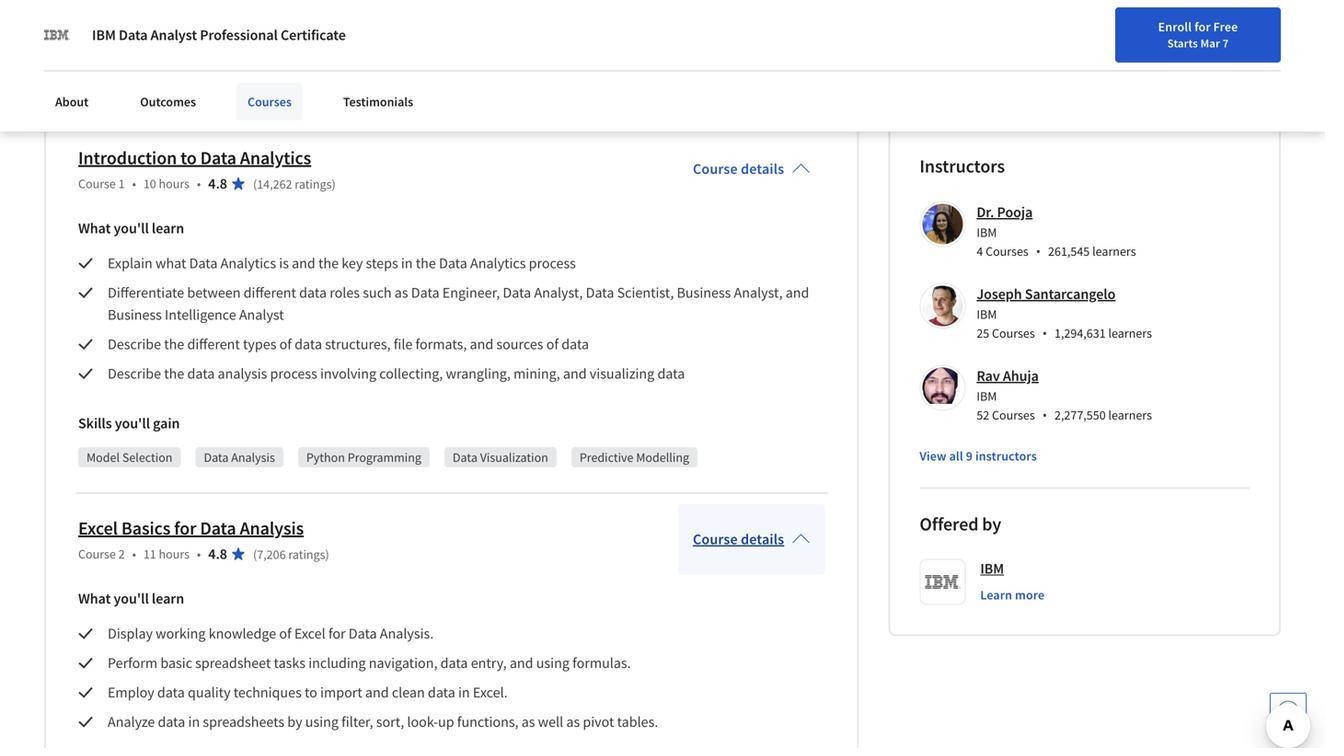 Task type: describe. For each thing, give the bounding box(es) containing it.
what you'll learn for display
[[78, 590, 184, 608]]

santarcangelo
[[1025, 285, 1116, 303]]

of inside at the end of the program, you complete a real-world capstone project specifically designed to showcase your newly learned data analyst skills.
[[110, 22, 122, 40]]

what for display working knowledge of excel for data analysis.
[[78, 590, 111, 608]]

learners for pooja
[[1093, 243, 1137, 260]]

modelling
[[636, 449, 690, 466]]

wrangling,
[[446, 365, 511, 383]]

offered by
[[920, 513, 1002, 536]]

analysis
[[218, 365, 267, 383]]

introduction
[[78, 146, 177, 169]]

techniques
[[234, 684, 302, 702]]

) for introduction to data analytics
[[332, 176, 336, 192]]

7
[[1223, 36, 1229, 51]]

ibm data analyst professional certificate
[[92, 26, 346, 44]]

introduction to data analytics link
[[78, 146, 311, 169]]

1 horizontal spatial excel
[[295, 625, 326, 643]]

data inside differentiate between different data roles such as data engineer, data analyst, data scientist, business analyst, and business intelligence analyst
[[299, 284, 327, 302]]

hours for to
[[159, 175, 190, 192]]

learn more button
[[981, 586, 1045, 604]]

• for 1
[[197, 175, 201, 192]]

tasks
[[274, 654, 306, 673]]

describe for describe the different types of data structures, file formats, and sources of data
[[108, 335, 161, 354]]

designed
[[548, 22, 604, 40]]

rav ahuja ibm 52 courses • 2,277,550 learners
[[977, 367, 1153, 424]]

instructors
[[976, 448, 1038, 464]]

1
[[118, 175, 125, 192]]

1 analyst, from the left
[[534, 284, 583, 302]]

selection
[[122, 449, 173, 466]]

data right the types
[[295, 335, 322, 354]]

view all 9 instructors
[[920, 448, 1038, 464]]

gain
[[153, 414, 180, 433]]

starts
[[1168, 36, 1199, 51]]

testimonials link
[[332, 83, 425, 121]]

explain what data analytics is and the key steps in the data analytics process
[[108, 254, 576, 273]]

2,277,550
[[1055, 407, 1106, 424]]

rav ahuja image
[[923, 368, 963, 408]]

up
[[438, 713, 454, 731]]

261,545
[[1049, 243, 1090, 260]]

display working knowledge of excel for data analysis.
[[108, 625, 434, 643]]

courses down complete
[[248, 93, 292, 110]]

rav ahuja link
[[977, 367, 1039, 385]]

what
[[156, 254, 186, 273]]

52
[[977, 407, 990, 424]]

functions,
[[457, 713, 519, 731]]

data right analyze
[[158, 713, 185, 731]]

analytics up engineer,
[[470, 254, 526, 273]]

describe for describe the data analysis process involving collecting, wrangling, mining, and visualizing data
[[108, 365, 161, 383]]

ahuja
[[1003, 367, 1039, 385]]

basic
[[161, 654, 192, 673]]

testimonials
[[343, 93, 414, 110]]

dr.
[[977, 203, 995, 221]]

0 vertical spatial using
[[537, 654, 570, 673]]

10
[[143, 175, 156, 192]]

joseph santarcangelo image
[[923, 286, 963, 326]]

working
[[156, 625, 206, 643]]

the up gain
[[164, 365, 184, 383]]

data left "entry,"
[[441, 654, 468, 673]]

data analysis
[[204, 449, 275, 466]]

spreadsheets
[[203, 713, 285, 731]]

excel.
[[473, 684, 508, 702]]

of right the types
[[280, 335, 292, 354]]

sources
[[497, 335, 544, 354]]

more
[[1016, 587, 1045, 604]]

• for pooja
[[1037, 243, 1041, 260]]

the right steps
[[416, 254, 436, 273]]

as inside differentiate between different data roles such as data engineer, data analyst, data scientist, business analyst, and business intelligence analyst
[[395, 284, 408, 302]]

filter,
[[342, 713, 373, 731]]

• right 2
[[132, 546, 136, 563]]

collecting,
[[380, 365, 443, 383]]

scientist,
[[617, 284, 674, 302]]

joseph
[[977, 285, 1023, 303]]

11
[[143, 546, 156, 563]]

formats,
[[416, 335, 467, 354]]

perform basic spreadsheet tasks including navigation, data entry, and using formulas.
[[108, 654, 631, 673]]

course details button for introduction to data analytics
[[679, 134, 825, 204]]

excel basics for data analysis
[[78, 517, 304, 540]]

2 horizontal spatial as
[[567, 713, 580, 731]]

differentiate
[[108, 284, 184, 302]]

and inside differentiate between different data roles such as data engineer, data analyst, data scientist, business analyst, and business intelligence analyst
[[786, 284, 810, 302]]

skills
[[78, 414, 112, 433]]

real-
[[305, 22, 332, 40]]

knowledge
[[209, 625, 276, 643]]

you
[[208, 22, 231, 40]]

4.8 for for
[[208, 545, 227, 563]]

0 horizontal spatial to
[[181, 146, 197, 169]]

key
[[342, 254, 363, 273]]

certificate
[[281, 26, 346, 44]]

joseph santarcangelo link
[[977, 285, 1116, 303]]

data down the 'basic'
[[157, 684, 185, 702]]

of right sources
[[547, 335, 559, 354]]

model
[[87, 449, 120, 466]]

ibm link
[[981, 559, 1005, 579]]

analyst inside differentiate between different data roles such as data engineer, data analyst, data scientist, business analyst, and business intelligence analyst
[[239, 306, 284, 324]]

all
[[950, 448, 964, 464]]

1 vertical spatial you'll
[[115, 414, 150, 433]]

1 vertical spatial by
[[288, 713, 303, 731]]

2 vertical spatial to
[[305, 684, 317, 702]]

0 horizontal spatial in
[[188, 713, 200, 731]]

dr. pooja link
[[977, 203, 1033, 221]]

data left analysis
[[187, 365, 215, 383]]

a
[[294, 22, 302, 40]]

data visualization
[[453, 449, 549, 466]]

2 analyst, from the left
[[734, 284, 783, 302]]

course details button for excel basics for data analysis
[[679, 505, 825, 575]]

specifically
[[477, 22, 545, 40]]

ibm for rav ahuja
[[977, 388, 998, 405]]

0 horizontal spatial process
[[270, 365, 317, 383]]

courses link
[[237, 83, 303, 121]]

describe the data analysis process involving collecting, wrangling, mining, and visualizing data
[[108, 365, 685, 383]]

instructors
[[920, 155, 1005, 178]]

python
[[306, 449, 345, 466]]

mar
[[1201, 36, 1221, 51]]

pooja
[[998, 203, 1033, 221]]

capstone
[[371, 22, 427, 40]]

about
[[55, 93, 89, 110]]

import
[[320, 684, 363, 702]]

14,262
[[257, 176, 292, 192]]

analyze data in spreadsheets by using filter, sort, look-up functions, as well as pivot tables.
[[108, 713, 659, 731]]

enroll for free starts mar 7
[[1159, 18, 1239, 51]]

world
[[332, 22, 368, 40]]

1,294,631
[[1055, 325, 1106, 342]]

ibm right learned
[[92, 26, 116, 44]]

what for explain what data analytics is and the key steps in the data analytics process
[[78, 219, 111, 238]]

dr. pooja ibm 4 courses • 261,545 learners
[[977, 203, 1137, 260]]

at the end of the program, you complete a real-world capstone project specifically designed to showcase your newly learned data analyst skills.
[[44, 22, 756, 62]]

ibm for joseph santarcangelo
[[977, 306, 998, 323]]

structures,
[[325, 335, 391, 354]]

1 horizontal spatial as
[[522, 713, 535, 731]]

1 vertical spatial for
[[174, 517, 197, 540]]

excel basics for data analysis link
[[78, 517, 304, 540]]

( for data
[[253, 546, 257, 563]]

0 vertical spatial analysis
[[231, 449, 275, 466]]

differentiate between different data roles such as data engineer, data analyst, data scientist, business analyst, and business intelligence analyst
[[108, 284, 813, 324]]

courses for dr.
[[986, 243, 1029, 260]]



Task type: vqa. For each thing, say whether or not it's contained in the screenshot.
choose
no



Task type: locate. For each thing, give the bounding box(es) containing it.
( 7,206 ratings )
[[253, 546, 329, 563]]

0 horizontal spatial using
[[305, 713, 339, 731]]

ratings for introduction to data analytics
[[295, 176, 332, 192]]

ibm up 4
[[977, 224, 998, 241]]

1 vertical spatial business
[[108, 306, 162, 324]]

employ
[[108, 684, 154, 702]]

in left the excel.
[[459, 684, 470, 702]]

view
[[920, 448, 947, 464]]

using down employ data quality techniques to import and clean data in excel.
[[305, 713, 339, 731]]

1 learn from the top
[[152, 219, 184, 238]]

0 horizontal spatial as
[[395, 284, 408, 302]]

for up "mar"
[[1195, 18, 1211, 35]]

1 horizontal spatial for
[[329, 625, 346, 643]]

in for data
[[459, 684, 470, 702]]

analyze
[[108, 713, 155, 731]]

learn for what
[[152, 219, 184, 238]]

as left well
[[522, 713, 535, 731]]

0 vertical spatial )
[[332, 176, 336, 192]]

• down the excel basics for data analysis link
[[197, 546, 201, 563]]

data
[[119, 26, 148, 44], [200, 146, 237, 169], [189, 254, 218, 273], [439, 254, 468, 273], [411, 284, 440, 302], [503, 284, 531, 302], [586, 284, 615, 302], [204, 449, 229, 466], [453, 449, 478, 466], [200, 517, 236, 540], [349, 625, 377, 643]]

offered
[[920, 513, 979, 536]]

model selection
[[87, 449, 173, 466]]

0 vertical spatial business
[[677, 284, 731, 302]]

learn
[[981, 587, 1013, 604]]

in for steps
[[401, 254, 413, 273]]

• inside dr. pooja ibm 4 courses • 261,545 learners
[[1037, 243, 1041, 260]]

0 vertical spatial analyst
[[151, 26, 197, 44]]

the up analyst
[[125, 22, 145, 40]]

help center image
[[1278, 701, 1300, 723]]

1 vertical spatial what
[[78, 590, 111, 608]]

data left roles
[[299, 284, 327, 302]]

of right end
[[110, 22, 122, 40]]

excel up tasks
[[295, 625, 326, 643]]

roles
[[330, 284, 360, 302]]

1 horizontal spatial analyst,
[[734, 284, 783, 302]]

analytics for what
[[221, 254, 276, 273]]

1 vertical spatial )
[[325, 546, 329, 563]]

1 horizontal spatial in
[[401, 254, 413, 273]]

such
[[363, 284, 392, 302]]

4.8 down the introduction to data analytics
[[208, 174, 227, 193]]

0 horizontal spatial )
[[325, 546, 329, 563]]

ibm inside rav ahuja ibm 52 courses • 2,277,550 learners
[[977, 388, 998, 405]]

0 horizontal spatial different
[[187, 335, 240, 354]]

business
[[677, 284, 731, 302], [108, 306, 162, 324]]

course details for excel basics for data analysis
[[693, 531, 785, 549]]

introduction to data analytics
[[78, 146, 311, 169]]

analyst
[[125, 44, 169, 62]]

different for the
[[187, 335, 240, 354]]

0 horizontal spatial by
[[288, 713, 303, 731]]

course 1 • 10 hours •
[[78, 175, 201, 192]]

• inside rav ahuja ibm 52 courses • 2,277,550 learners
[[1043, 406, 1048, 424]]

learners inside "joseph santarcangelo ibm 25 courses • 1,294,631 learners"
[[1109, 325, 1153, 342]]

2 horizontal spatial for
[[1195, 18, 1211, 35]]

courses for joseph
[[993, 325, 1036, 342]]

0 vertical spatial what
[[78, 219, 111, 238]]

courses inside dr. pooja ibm 4 courses • 261,545 learners
[[986, 243, 1029, 260]]

1 course details from the top
[[693, 160, 785, 178]]

describe the different types of data structures, file formats, and sources of data
[[108, 335, 589, 354]]

1 hours from the top
[[159, 175, 190, 192]]

1 vertical spatial to
[[181, 146, 197, 169]]

• left 2,277,550
[[1043, 406, 1048, 424]]

0 vertical spatial to
[[607, 22, 620, 40]]

in right steps
[[401, 254, 413, 273]]

0 vertical spatial hours
[[159, 175, 190, 192]]

1 vertical spatial learn
[[152, 590, 184, 608]]

courses for rav
[[993, 407, 1036, 424]]

4
[[977, 243, 984, 260]]

0 horizontal spatial business
[[108, 306, 162, 324]]

analysis
[[231, 449, 275, 466], [240, 517, 304, 540]]

free
[[1214, 18, 1239, 35]]

1 vertical spatial describe
[[108, 365, 161, 383]]

describe down the differentiate
[[108, 335, 161, 354]]

steps
[[366, 254, 398, 273]]

2 vertical spatial you'll
[[114, 590, 149, 608]]

ibm learn more
[[981, 560, 1045, 604]]

analyst left the you
[[151, 26, 197, 44]]

analytics left is
[[221, 254, 276, 273]]

0 vertical spatial learners
[[1093, 243, 1137, 260]]

0 vertical spatial (
[[253, 176, 257, 192]]

learners right 261,545
[[1093, 243, 1137, 260]]

what you'll learn for explain
[[78, 219, 184, 238]]

as right such on the top left of page
[[395, 284, 408, 302]]

1 vertical spatial course details
[[693, 531, 785, 549]]

1 vertical spatial what you'll learn
[[78, 590, 184, 608]]

1 vertical spatial excel
[[295, 625, 326, 643]]

process down the types
[[270, 365, 317, 383]]

ratings right 14,262 on the left top of page
[[295, 176, 332, 192]]

1 horizontal spatial different
[[244, 284, 296, 302]]

2 course details from the top
[[693, 531, 785, 549]]

to right designed
[[607, 22, 620, 40]]

for up including
[[329, 625, 346, 643]]

showcase
[[623, 22, 683, 40]]

by down employ data quality techniques to import and clean data in excel.
[[288, 713, 303, 731]]

program,
[[148, 22, 205, 40]]

course details
[[693, 160, 785, 178], [693, 531, 785, 549]]

courses right 52
[[993, 407, 1036, 424]]

python programming
[[306, 449, 422, 466]]

data up "up"
[[428, 684, 456, 702]]

complete
[[233, 22, 291, 40]]

of up tasks
[[279, 625, 292, 643]]

different for between
[[244, 284, 296, 302]]

analytics up 14,262 on the left top of page
[[240, 146, 311, 169]]

1 vertical spatial analysis
[[240, 517, 304, 540]]

1 vertical spatial details
[[741, 531, 785, 549]]

0 vertical spatial for
[[1195, 18, 1211, 35]]

process up sources
[[529, 254, 576, 273]]

the left key
[[319, 254, 339, 273]]

you'll up display
[[114, 590, 149, 608]]

0 vertical spatial ratings
[[295, 176, 332, 192]]

you'll for display
[[114, 590, 149, 608]]

learners inside dr. pooja ibm 4 courses • 261,545 learners
[[1093, 243, 1137, 260]]

to
[[607, 22, 620, 40], [181, 146, 197, 169], [305, 684, 317, 702]]

analysis up 7,206
[[240, 517, 304, 540]]

0 horizontal spatial analyst
[[151, 26, 197, 44]]

4.8 for data
[[208, 174, 227, 193]]

you'll left gain
[[115, 414, 150, 433]]

describe up skills you'll gain
[[108, 365, 161, 383]]

1 horizontal spatial )
[[332, 176, 336, 192]]

learners
[[1093, 243, 1137, 260], [1109, 325, 1153, 342], [1109, 407, 1153, 424]]

course details for introduction to data analytics
[[693, 160, 785, 178]]

as
[[395, 284, 408, 302], [522, 713, 535, 731], [567, 713, 580, 731]]

details for excel basics for data analysis
[[741, 531, 785, 549]]

• for santarcangelo
[[1043, 325, 1048, 342]]

0 vertical spatial different
[[244, 284, 296, 302]]

1 vertical spatial learners
[[1109, 325, 1153, 342]]

learners inside rav ahuja ibm 52 courses • 2,277,550 learners
[[1109, 407, 1153, 424]]

learn up working
[[152, 590, 184, 608]]

1 what you'll learn from the top
[[78, 219, 184, 238]]

using left formulas.
[[537, 654, 570, 673]]

0 horizontal spatial analyst,
[[534, 284, 583, 302]]

ibm image
[[44, 22, 70, 48]]

0 vertical spatial what you'll learn
[[78, 219, 184, 238]]

2 vertical spatial in
[[188, 713, 200, 731]]

2 horizontal spatial in
[[459, 684, 470, 702]]

is
[[279, 254, 289, 273]]

data down end
[[94, 44, 122, 62]]

different down the intelligence
[[187, 335, 240, 354]]

• down the introduction to data analytics
[[197, 175, 201, 192]]

2 vertical spatial for
[[329, 625, 346, 643]]

ibm up 52
[[977, 388, 998, 405]]

1 vertical spatial hours
[[159, 546, 190, 563]]

learners right 1,294,631
[[1109, 325, 1153, 342]]

learners right 2,277,550
[[1109, 407, 1153, 424]]

None search field
[[263, 12, 566, 48]]

end
[[83, 22, 107, 40]]

ibm for dr. pooja
[[977, 224, 998, 241]]

(
[[253, 176, 257, 192], [253, 546, 257, 563]]

for right basics at bottom left
[[174, 517, 197, 540]]

2 what from the top
[[78, 590, 111, 608]]

data right sources
[[562, 335, 589, 354]]

0 vertical spatial course details
[[693, 160, 785, 178]]

ratings for excel basics for data analysis
[[288, 546, 325, 563]]

in
[[401, 254, 413, 273], [459, 684, 470, 702], [188, 713, 200, 731]]

courses
[[248, 93, 292, 110], [986, 243, 1029, 260], [993, 325, 1036, 342], [993, 407, 1036, 424]]

2 4.8 from the top
[[208, 545, 227, 563]]

ibm
[[92, 26, 116, 44], [977, 224, 998, 241], [977, 306, 998, 323], [977, 388, 998, 405], [981, 560, 1005, 578]]

courses right '25'
[[993, 325, 1036, 342]]

data right the visualizing
[[658, 365, 685, 383]]

2 vertical spatial learners
[[1109, 407, 1153, 424]]

what you'll learn up explain
[[78, 219, 184, 238]]

ibm inside dr. pooja ibm 4 courses • 261,545 learners
[[977, 224, 998, 241]]

( down the excel basics for data analysis link
[[253, 546, 257, 563]]

display
[[108, 625, 153, 643]]

quality
[[188, 684, 231, 702]]

4.8 down excel basics for data analysis
[[208, 545, 227, 563]]

process
[[529, 254, 576, 273], [270, 365, 317, 383]]

excel
[[78, 517, 118, 540], [295, 625, 326, 643]]

0 vertical spatial course details button
[[679, 134, 825, 204]]

to left import
[[305, 684, 317, 702]]

what you'll learn
[[78, 219, 184, 238], [78, 590, 184, 608]]

by right offered
[[983, 513, 1002, 536]]

0 vertical spatial describe
[[108, 335, 161, 354]]

0 vertical spatial you'll
[[114, 219, 149, 238]]

1 4.8 from the top
[[208, 174, 227, 193]]

learn up what
[[152, 219, 184, 238]]

joseph santarcangelo ibm 25 courses • 1,294,631 learners
[[977, 285, 1153, 342]]

0 vertical spatial by
[[983, 513, 1002, 536]]

involving
[[320, 365, 377, 383]]

ibm inside ibm learn more
[[981, 560, 1005, 578]]

2 learn from the top
[[152, 590, 184, 608]]

analyst up the types
[[239, 306, 284, 324]]

2
[[118, 546, 125, 563]]

course details button
[[679, 134, 825, 204], [679, 505, 825, 575]]

• left 1,294,631
[[1043, 325, 1048, 342]]

0 vertical spatial process
[[529, 254, 576, 273]]

visualization
[[480, 449, 549, 466]]

the down the intelligence
[[164, 335, 184, 354]]

• inside "joseph santarcangelo ibm 25 courses • 1,294,631 learners"
[[1043, 325, 1048, 342]]

0 horizontal spatial for
[[174, 517, 197, 540]]

ibm up the learn
[[981, 560, 1005, 578]]

1 horizontal spatial using
[[537, 654, 570, 673]]

1 course details button from the top
[[679, 134, 825, 204]]

data inside at the end of the program, you complete a real-world capstone project specifically designed to showcase your newly learned data analyst skills.
[[94, 44, 122, 62]]

1 details from the top
[[741, 160, 785, 178]]

0 vertical spatial learn
[[152, 219, 184, 238]]

1 vertical spatial (
[[253, 546, 257, 563]]

1 vertical spatial ratings
[[288, 546, 325, 563]]

1 vertical spatial 4.8
[[208, 545, 227, 563]]

2 what you'll learn from the top
[[78, 590, 184, 608]]

learners for ahuja
[[1109, 407, 1153, 424]]

the
[[60, 22, 80, 40], [125, 22, 145, 40], [319, 254, 339, 273], [416, 254, 436, 273], [164, 335, 184, 354], [164, 365, 184, 383]]

ibm up '25'
[[977, 306, 998, 323]]

what you'll learn up display
[[78, 590, 184, 608]]

( for analytics
[[253, 176, 257, 192]]

what up display
[[78, 590, 111, 608]]

basics
[[121, 517, 171, 540]]

you'll for explain
[[114, 219, 149, 238]]

look-
[[407, 713, 438, 731]]

course
[[693, 160, 738, 178], [78, 175, 116, 192], [693, 531, 738, 549], [78, 546, 116, 563]]

) right 14,262 on the left top of page
[[332, 176, 336, 192]]

hours for basics
[[159, 546, 190, 563]]

to up course 1 • 10 hours • in the top left of the page
[[181, 146, 197, 169]]

0 vertical spatial in
[[401, 254, 413, 273]]

in down the quality
[[188, 713, 200, 731]]

learned
[[44, 44, 91, 62]]

to inside at the end of the program, you complete a real-world capstone project specifically designed to showcase your newly learned data analyst skills.
[[607, 22, 620, 40]]

1 ( from the top
[[253, 176, 257, 192]]

0 vertical spatial 4.8
[[208, 174, 227, 193]]

ratings right 7,206
[[288, 546, 325, 563]]

2 hours from the top
[[159, 546, 190, 563]]

1 what from the top
[[78, 219, 111, 238]]

1 vertical spatial course details button
[[679, 505, 825, 575]]

dr. pooja image
[[923, 204, 963, 244]]

0 vertical spatial details
[[741, 160, 785, 178]]

rav
[[977, 367, 1001, 385]]

including
[[309, 654, 366, 673]]

business right 'scientist,'
[[677, 284, 731, 302]]

1 horizontal spatial analyst
[[239, 306, 284, 324]]

enroll
[[1159, 18, 1193, 35]]

1 vertical spatial in
[[459, 684, 470, 702]]

learners for santarcangelo
[[1109, 325, 1153, 342]]

view all 9 instructors button
[[920, 447, 1038, 465]]

1 vertical spatial different
[[187, 335, 240, 354]]

0 vertical spatial excel
[[78, 517, 118, 540]]

hours
[[159, 175, 190, 192], [159, 546, 190, 563]]

9
[[967, 448, 973, 464]]

( down the introduction to data analytics
[[253, 176, 257, 192]]

• right 1
[[132, 175, 136, 192]]

courses right 4
[[986, 243, 1029, 260]]

predictive
[[580, 449, 634, 466]]

employ data quality techniques to import and clean data in excel.
[[108, 684, 508, 702]]

1 horizontal spatial to
[[305, 684, 317, 702]]

formulas.
[[573, 654, 631, 673]]

1 vertical spatial using
[[305, 713, 339, 731]]

1 horizontal spatial business
[[677, 284, 731, 302]]

analysis left python at the left bottom of page
[[231, 449, 275, 466]]

sort,
[[376, 713, 404, 731]]

what up explain
[[78, 219, 111, 238]]

business down the differentiate
[[108, 306, 162, 324]]

2 describe from the top
[[108, 365, 161, 383]]

hours right the 10
[[159, 175, 190, 192]]

outcomes link
[[129, 83, 207, 121]]

hours right 11
[[159, 546, 190, 563]]

you'll
[[114, 219, 149, 238], [115, 414, 150, 433], [114, 590, 149, 608]]

you'll up explain
[[114, 219, 149, 238]]

( 14,262 ratings )
[[253, 176, 336, 192]]

the right at
[[60, 22, 80, 40]]

2 course details button from the top
[[679, 505, 825, 575]]

mining,
[[514, 365, 560, 383]]

tables.
[[617, 713, 659, 731]]

for
[[1195, 18, 1211, 35], [174, 517, 197, 540], [329, 625, 346, 643]]

2 horizontal spatial to
[[607, 22, 620, 40]]

• left 261,545
[[1037, 243, 1041, 260]]

1 vertical spatial analyst
[[239, 306, 284, 324]]

for inside enroll for free starts mar 7
[[1195, 18, 1211, 35]]

courses inside rav ahuja ibm 52 courses • 2,277,550 learners
[[993, 407, 1036, 424]]

well
[[538, 713, 564, 731]]

1 vertical spatial process
[[270, 365, 317, 383]]

analysis.
[[380, 625, 434, 643]]

1 horizontal spatial process
[[529, 254, 576, 273]]

excel left basics at bottom left
[[78, 517, 118, 540]]

analyst,
[[534, 284, 583, 302], [734, 284, 783, 302]]

details for introduction to data analytics
[[741, 160, 785, 178]]

1 describe from the top
[[108, 335, 161, 354]]

2 details from the top
[[741, 531, 785, 549]]

• for ahuja
[[1043, 406, 1048, 424]]

1 horizontal spatial by
[[983, 513, 1002, 536]]

coursera image
[[22, 15, 139, 44]]

different inside differentiate between different data roles such as data engineer, data analyst, data scientist, business analyst, and business intelligence analyst
[[244, 284, 296, 302]]

clean
[[392, 684, 425, 702]]

of
[[110, 22, 122, 40], [280, 335, 292, 354], [547, 335, 559, 354], [279, 625, 292, 643]]

learn for working
[[152, 590, 184, 608]]

) right 7,206
[[325, 546, 329, 563]]

by
[[983, 513, 1002, 536], [288, 713, 303, 731]]

• for 2
[[197, 546, 201, 563]]

0 horizontal spatial excel
[[78, 517, 118, 540]]

different down is
[[244, 284, 296, 302]]

as right well
[[567, 713, 580, 731]]

menu item
[[996, 18, 1114, 78]]

ibm inside "joseph santarcangelo ibm 25 courses • 1,294,631 learners"
[[977, 306, 998, 323]]

) for excel basics for data analysis
[[325, 546, 329, 563]]

courses inside "joseph santarcangelo ibm 25 courses • 1,294,631 learners"
[[993, 325, 1036, 342]]

analytics for to
[[240, 146, 311, 169]]

2 ( from the top
[[253, 546, 257, 563]]



